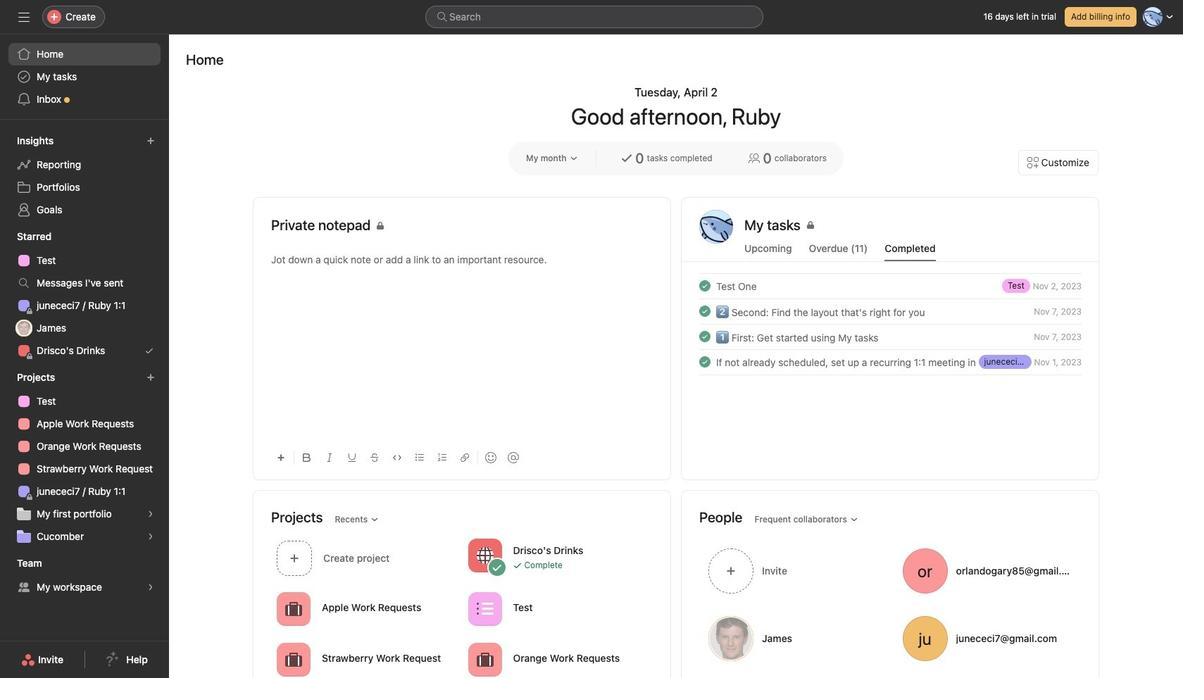 Task type: describe. For each thing, give the bounding box(es) containing it.
2 completed checkbox from the top
[[697, 354, 714, 371]]

list image
[[477, 601, 494, 618]]

see details, cucomber image
[[147, 533, 155, 541]]

teams element
[[0, 551, 169, 602]]

bold image
[[303, 454, 311, 462]]

globe image
[[477, 547, 494, 564]]

see details, my first portfolio image
[[147, 510, 155, 519]]

new project or portfolio image
[[147, 374, 155, 382]]

2 completed checkbox from the top
[[697, 303, 714, 320]]

bulleted list image
[[416, 454, 424, 462]]

completed image for 1st completed option from the bottom of the page
[[697, 303, 714, 320]]

underline image
[[348, 454, 357, 462]]

completed image for first completed checkbox from the bottom
[[697, 354, 714, 371]]

link image
[[461, 454, 469, 462]]

1 completed checkbox from the top
[[697, 328, 714, 345]]

insights element
[[0, 128, 169, 224]]



Task type: locate. For each thing, give the bounding box(es) containing it.
1 completed checkbox from the top
[[697, 278, 714, 295]]

1 vertical spatial completed image
[[697, 303, 714, 320]]

1 vertical spatial completed image
[[697, 354, 714, 371]]

view profile image
[[700, 210, 734, 244]]

1 vertical spatial completed checkbox
[[697, 354, 714, 371]]

code image
[[393, 454, 402, 462]]

strikethrough image
[[371, 454, 379, 462]]

completed image
[[697, 328, 714, 345], [697, 354, 714, 371]]

new insights image
[[147, 137, 155, 145]]

italics image
[[326, 454, 334, 462]]

completed image for 2nd completed checkbox from the bottom
[[697, 328, 714, 345]]

1 completed image from the top
[[697, 278, 714, 295]]

1 completed image from the top
[[697, 328, 714, 345]]

emoji image
[[486, 452, 497, 464]]

global element
[[0, 35, 169, 119]]

list item
[[683, 273, 1099, 299], [683, 299, 1099, 324], [683, 324, 1099, 350], [683, 350, 1099, 375], [271, 537, 463, 580]]

2 completed image from the top
[[697, 303, 714, 320]]

completed image for second completed option from the bottom of the page
[[697, 278, 714, 295]]

0 vertical spatial completed checkbox
[[697, 278, 714, 295]]

list box
[[426, 6, 764, 28]]

insert an object image
[[277, 454, 285, 462]]

at mention image
[[508, 452, 519, 464]]

briefcase image
[[285, 601, 302, 618], [285, 652, 302, 668], [477, 652, 494, 668]]

projects element
[[0, 365, 169, 551]]

see details, my workspace image
[[147, 584, 155, 592]]

numbered list image
[[438, 454, 447, 462]]

0 vertical spatial completed image
[[697, 278, 714, 295]]

toolbar
[[271, 442, 653, 474]]

Completed checkbox
[[697, 278, 714, 295], [697, 303, 714, 320]]

starred element
[[0, 224, 169, 365]]

0 vertical spatial completed checkbox
[[697, 328, 714, 345]]

completed image
[[697, 278, 714, 295], [697, 303, 714, 320]]

0 vertical spatial completed image
[[697, 328, 714, 345]]

2 completed image from the top
[[697, 354, 714, 371]]

Completed checkbox
[[697, 328, 714, 345], [697, 354, 714, 371]]

1 vertical spatial completed checkbox
[[697, 303, 714, 320]]

hide sidebar image
[[18, 11, 30, 23]]



Task type: vqa. For each thing, say whether or not it's contained in the screenshot.
top Completed checkbox
yes



